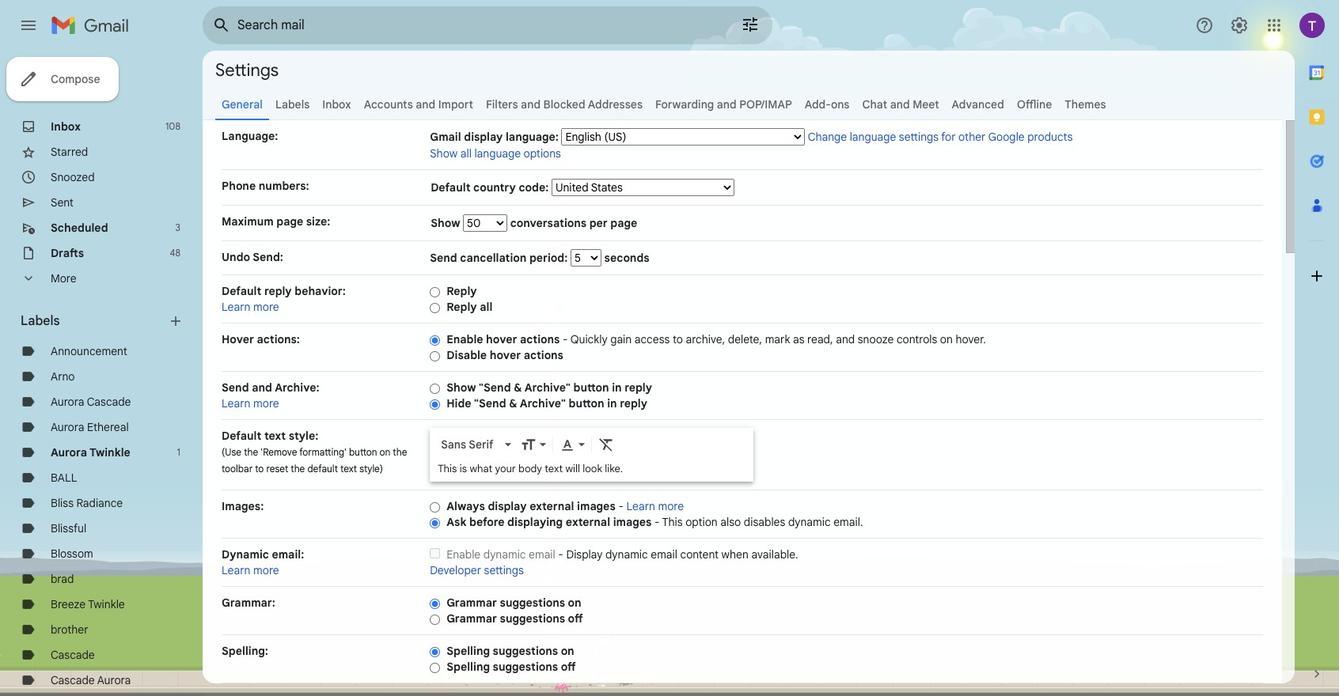 Task type: describe. For each thing, give the bounding box(es) containing it.
accounts and import link
[[364, 97, 474, 112]]

default country code:
[[431, 181, 552, 195]]

default text style: (use the 'remove formatting' button on the toolbar to reset the default text style)
[[222, 429, 407, 475]]

hide "send & archive" button in reply
[[447, 397, 648, 411]]

this is what your body text will look like.
[[438, 462, 623, 476]]

- left quickly
[[563, 333, 568, 347]]

cascade for 'cascade' link
[[51, 649, 95, 663]]

language:
[[222, 129, 278, 143]]

access
[[635, 333, 670, 347]]

chat and meet
[[863, 97, 940, 112]]

and for import
[[416, 97, 436, 112]]

cascade aurora
[[51, 674, 131, 688]]

offline link
[[1018, 97, 1053, 112]]

sans serif option
[[438, 437, 502, 453]]

like.
[[605, 462, 623, 476]]

default for default text style: (use the 'remove formatting' button on the toolbar to reset the default text style)
[[222, 429, 262, 443]]

more inside default reply behavior: learn more
[[253, 300, 279, 314]]

change language settings for other google products link
[[808, 130, 1073, 144]]

learn up ask before displaying external images - this option also disables dynamic email.
[[627, 500, 656, 514]]

aurora for aurora ethereal
[[51, 420, 84, 435]]

1 vertical spatial external
[[566, 516, 611, 530]]

learn inside default reply behavior: learn more
[[222, 300, 251, 314]]

sans
[[441, 438, 467, 452]]

spelling for spelling suggestions off
[[447, 660, 490, 675]]

support image
[[1196, 16, 1215, 35]]

learn inside dynamic email: learn more
[[222, 564, 251, 578]]

undo send:
[[222, 250, 283, 264]]

per
[[590, 216, 608, 230]]

delete,
[[728, 333, 763, 347]]

will
[[566, 462, 580, 476]]

show for show "send & archive" button in reply
[[447, 381, 476, 395]]

remove formatting ‪(⌘\)‬ image
[[599, 437, 615, 453]]

bliss
[[51, 497, 74, 511]]

blissful
[[51, 522, 86, 536]]

blossom
[[51, 547, 93, 561]]

snoozed
[[51, 170, 95, 185]]

0 vertical spatial language
[[850, 130, 897, 144]]

and for archive:
[[252, 381, 272, 395]]

all for reply
[[480, 300, 493, 314]]

email:
[[272, 548, 304, 562]]

2 email from the left
[[651, 548, 678, 562]]

breeze twinkle link
[[51, 598, 125, 612]]

hover for disable
[[490, 348, 521, 363]]

on left hover.
[[941, 333, 953, 347]]

enable for enable hover actions
[[447, 333, 483, 347]]

display
[[567, 548, 603, 562]]

send cancellation period:
[[430, 251, 571, 265]]

on down display
[[568, 596, 582, 611]]

in for show "send & archive" button in reply
[[612, 381, 622, 395]]

scheduled link
[[51, 221, 108, 235]]

bliss radiance link
[[51, 497, 123, 511]]

main menu image
[[19, 16, 38, 35]]

brother link
[[51, 623, 88, 637]]

sent link
[[51, 196, 74, 210]]

aurora ethereal link
[[51, 420, 129, 435]]

ons
[[831, 97, 850, 112]]

1 horizontal spatial page
[[611, 216, 638, 230]]

aurora for aurora twinkle
[[51, 446, 87, 460]]

look
[[583, 462, 603, 476]]

actions:
[[257, 333, 300, 347]]

Reply all radio
[[430, 302, 440, 314]]

Disable hover actions radio
[[430, 351, 440, 363]]

blocked
[[544, 97, 586, 112]]

send:
[[253, 250, 283, 264]]

for
[[942, 130, 956, 144]]

themes link
[[1065, 97, 1107, 112]]

1 email from the left
[[529, 548, 556, 562]]

style)
[[360, 463, 383, 475]]

themes
[[1065, 97, 1107, 112]]

0 horizontal spatial language
[[475, 146, 521, 161]]

'remove
[[261, 447, 297, 459]]

spelling:
[[222, 645, 268, 659]]

0 horizontal spatial the
[[244, 447, 258, 459]]

aurora cascade
[[51, 395, 131, 409]]

reply for hide "send & archive" button in reply
[[620, 397, 648, 411]]

aurora cascade link
[[51, 395, 131, 409]]

archive,
[[686, 333, 726, 347]]

brad link
[[51, 573, 74, 587]]

Hide "Send & Archive" button in reply radio
[[430, 399, 440, 411]]

and for blocked
[[521, 97, 541, 112]]

and right read,
[[836, 333, 855, 347]]

off for spelling suggestions off
[[561, 660, 576, 675]]

0 vertical spatial external
[[530, 500, 575, 514]]

cascade for cascade aurora
[[51, 674, 95, 688]]

change language settings for other google products
[[808, 130, 1073, 144]]

more button
[[0, 266, 190, 291]]

starred link
[[51, 145, 88, 159]]

learn more link for reply
[[222, 300, 279, 314]]

chat
[[863, 97, 888, 112]]

on inside default text style: (use the 'remove formatting' button on the toolbar to reset the default text style)
[[380, 447, 391, 459]]

Spelling suggestions on radio
[[430, 647, 440, 659]]

change
[[808, 130, 847, 144]]

also
[[721, 516, 741, 530]]

reply for reply all
[[447, 300, 477, 314]]

disables
[[744, 516, 786, 530]]

general link
[[222, 97, 263, 112]]

labels heading
[[21, 314, 168, 329]]

breeze twinkle
[[51, 598, 125, 612]]

button for hide "send & archive" button in reply
[[569, 397, 605, 411]]

filters and blocked addresses
[[486, 97, 643, 112]]

send for send and archive: learn more
[[222, 381, 249, 395]]

add-
[[805, 97, 831, 112]]

1 vertical spatial this
[[662, 516, 683, 530]]

drafts link
[[51, 246, 84, 261]]

option
[[686, 516, 718, 530]]

show "send & archive" button in reply
[[447, 381, 653, 395]]

grammar for grammar suggestions off
[[447, 612, 497, 626]]

numbers:
[[259, 179, 309, 193]]

gmail display language:
[[430, 130, 559, 144]]

Ask before displaying external images radio
[[430, 518, 440, 530]]

forwarding and pop/imap
[[656, 97, 792, 112]]

available.
[[752, 548, 799, 562]]

ball link
[[51, 471, 77, 485]]

maximum page size:
[[222, 215, 331, 229]]

products
[[1028, 130, 1073, 144]]

reply for show "send & archive" button in reply
[[625, 381, 653, 395]]

inbox for leftmost inbox link
[[51, 120, 81, 134]]

filters
[[486, 97, 518, 112]]

compose button
[[6, 57, 119, 101]]

twinkle for aurora twinkle
[[90, 446, 130, 460]]

1 horizontal spatial inbox link
[[323, 97, 351, 112]]

in for hide "send & archive" button in reply
[[608, 397, 617, 411]]

enable dynamic email - display dynamic email content when available. developer settings
[[430, 548, 799, 578]]

button inside default text style: (use the 'remove formatting' button on the toolbar to reset the default text style)
[[349, 447, 377, 459]]

grammar for grammar suggestions on
[[447, 596, 497, 611]]

1 horizontal spatial the
[[291, 463, 305, 475]]

labels for labels link
[[275, 97, 310, 112]]

on up spelling suggestions off on the left of the page
[[561, 645, 575, 659]]

0 vertical spatial images
[[577, 500, 616, 514]]

grammar suggestions off
[[447, 612, 583, 626]]

ask
[[447, 516, 467, 530]]

ethereal
[[87, 420, 129, 435]]

your
[[495, 462, 516, 476]]

more inside send and archive: learn more
[[253, 397, 279, 411]]

default for default country code:
[[431, 181, 471, 195]]

Grammar suggestions off radio
[[430, 614, 440, 626]]

forwarding
[[656, 97, 714, 112]]

108
[[165, 120, 181, 132]]

phone numbers:
[[222, 179, 309, 193]]

0 horizontal spatial page
[[277, 215, 303, 229]]

always display external images - learn more
[[447, 500, 684, 514]]

default reply behavior: learn more
[[222, 284, 346, 314]]

developer
[[430, 564, 481, 578]]

add-ons
[[805, 97, 850, 112]]

default for default reply behavior: learn more
[[222, 284, 262, 299]]

enable hover actions - quickly gain access to archive, delete, mark as read, and snooze controls on hover.
[[447, 333, 987, 347]]

accounts and import
[[364, 97, 474, 112]]

actions for disable
[[524, 348, 564, 363]]

brother
[[51, 623, 88, 637]]

Always display external images radio
[[430, 502, 440, 514]]



Task type: vqa. For each thing, say whether or not it's contained in the screenshot.
the right ,
no



Task type: locate. For each thing, give the bounding box(es) containing it.
labels inside navigation
[[21, 314, 60, 329]]

quickly
[[571, 333, 608, 347]]

more up hover actions:
[[253, 300, 279, 314]]

1 vertical spatial settings
[[484, 564, 524, 578]]

2 enable from the top
[[447, 548, 481, 562]]

show for show all language options
[[430, 146, 458, 161]]

email.
[[834, 516, 864, 530]]

None search field
[[203, 6, 773, 44]]

1 vertical spatial reply
[[625, 381, 653, 395]]

0 vertical spatial display
[[464, 130, 503, 144]]

all down cancellation
[[480, 300, 493, 314]]

0 horizontal spatial settings
[[484, 564, 524, 578]]

0 vertical spatial button
[[574, 381, 609, 395]]

suggestions up grammar suggestions off
[[500, 596, 565, 611]]

reply up reply all
[[447, 284, 477, 299]]

2 horizontal spatial dynamic
[[789, 516, 831, 530]]

pop/imap
[[740, 97, 792, 112]]

"send
[[479, 381, 511, 395], [474, 397, 506, 411]]

spelling suggestions on
[[447, 645, 575, 659]]

text up 'remove
[[264, 429, 286, 443]]

default up (use
[[222, 429, 262, 443]]

labels right general link
[[275, 97, 310, 112]]

on up style)
[[380, 447, 391, 459]]

1 vertical spatial button
[[569, 397, 605, 411]]

Search mail text field
[[238, 17, 697, 33]]

images up enable dynamic email - display dynamic email content when available. developer settings
[[613, 516, 652, 530]]

labels navigation
[[0, 51, 203, 697]]

page right per
[[611, 216, 638, 230]]

Show "Send & Archive" button in reply radio
[[430, 383, 440, 395]]

cascade aurora link
[[51, 674, 131, 688]]

0 vertical spatial inbox
[[323, 97, 351, 112]]

1 horizontal spatial this
[[662, 516, 683, 530]]

options
[[524, 146, 561, 161]]

announcement link
[[51, 344, 127, 359]]

show down default country code:
[[431, 216, 463, 230]]

inbox inside labels navigation
[[51, 120, 81, 134]]

inbox for the right inbox link
[[323, 97, 351, 112]]

meet
[[913, 97, 940, 112]]

default left country
[[431, 181, 471, 195]]

enable up 'disable'
[[447, 333, 483, 347]]

& up hide "send & archive" button in reply
[[514, 381, 522, 395]]

1 vertical spatial off
[[561, 660, 576, 675]]

- inside enable dynamic email - display dynamic email content when available. developer settings
[[559, 548, 564, 562]]

1 vertical spatial spelling
[[447, 660, 490, 675]]

actions for enable
[[520, 333, 560, 347]]

2 vertical spatial show
[[447, 381, 476, 395]]

period:
[[530, 251, 568, 265]]

None checkbox
[[430, 549, 440, 559]]

google
[[989, 130, 1025, 144]]

inbox link right labels link
[[323, 97, 351, 112]]

settings up grammar suggestions on at the bottom of the page
[[484, 564, 524, 578]]

1 vertical spatial send
[[222, 381, 249, 395]]

phone
[[222, 179, 256, 193]]

0 horizontal spatial dynamic
[[484, 548, 526, 562]]

inbox
[[323, 97, 351, 112], [51, 120, 81, 134]]

send down hover
[[222, 381, 249, 395]]

1 vertical spatial all
[[480, 300, 493, 314]]

email down the displaying
[[529, 548, 556, 562]]

toolbar
[[222, 463, 253, 475]]

always
[[447, 500, 485, 514]]

and left pop/imap
[[717, 97, 737, 112]]

0 vertical spatial actions
[[520, 333, 560, 347]]

all for show
[[461, 146, 472, 161]]

1 grammar from the top
[[447, 596, 497, 611]]

announcement
[[51, 344, 127, 359]]

formatting'
[[300, 447, 347, 459]]

learn inside send and archive: learn more
[[222, 397, 251, 411]]

(use
[[222, 447, 242, 459]]

text left style)
[[341, 463, 357, 475]]

Grammar suggestions on radio
[[430, 599, 440, 610]]

1 vertical spatial actions
[[524, 348, 564, 363]]

send
[[430, 251, 458, 265], [222, 381, 249, 395]]

gmail image
[[51, 10, 137, 41]]

spelling
[[447, 645, 490, 659], [447, 660, 490, 675]]

reply inside default reply behavior: learn more
[[264, 284, 292, 299]]

default
[[431, 181, 471, 195], [222, 284, 262, 299], [222, 429, 262, 443]]

3
[[175, 222, 181, 234]]

1 horizontal spatial labels
[[275, 97, 310, 112]]

spelling right spelling suggestions off option at the left bottom
[[447, 660, 490, 675]]

archive" for hide
[[520, 397, 566, 411]]

cascade link
[[51, 649, 95, 663]]

actions up the disable hover actions
[[520, 333, 560, 347]]

1 horizontal spatial all
[[480, 300, 493, 314]]

display
[[464, 130, 503, 144], [488, 500, 527, 514]]

archive" up hide "send & archive" button in reply
[[525, 381, 571, 395]]

0 vertical spatial to
[[673, 333, 683, 347]]

and inside send and archive: learn more
[[252, 381, 272, 395]]

learn more link for email:
[[222, 564, 279, 578]]

2 horizontal spatial the
[[393, 447, 407, 459]]

in up the remove formatting ‪(⌘\)‬ image
[[608, 397, 617, 411]]

text left will
[[545, 462, 563, 476]]

reply down the send:
[[264, 284, 292, 299]]

1 vertical spatial inbox link
[[51, 120, 81, 134]]

disable hover actions
[[447, 348, 564, 363]]

size:
[[306, 215, 331, 229]]

"send down the disable hover actions
[[479, 381, 511, 395]]

show up hide
[[447, 381, 476, 395]]

1 enable from the top
[[447, 333, 483, 347]]

& for hide
[[509, 397, 517, 411]]

as
[[793, 333, 805, 347]]

enable up developer on the left bottom
[[447, 548, 481, 562]]

1 reply from the top
[[447, 284, 477, 299]]

images down look
[[577, 500, 616, 514]]

and left archive:
[[252, 381, 272, 395]]

inbox link up starred
[[51, 120, 81, 134]]

developer settings link
[[430, 564, 524, 578]]

1 spelling from the top
[[447, 645, 490, 659]]

more down archive:
[[253, 397, 279, 411]]

0 vertical spatial spelling
[[447, 645, 490, 659]]

1 vertical spatial enable
[[447, 548, 481, 562]]

0 vertical spatial cascade
[[87, 395, 131, 409]]

offline
[[1018, 97, 1053, 112]]

0 vertical spatial off
[[568, 612, 583, 626]]

general
[[222, 97, 263, 112]]

filters and blocked addresses link
[[486, 97, 643, 112]]

ball
[[51, 471, 77, 485]]

0 horizontal spatial inbox link
[[51, 120, 81, 134]]

in
[[612, 381, 622, 395], [608, 397, 617, 411]]

language down gmail display language:
[[475, 146, 521, 161]]

archive" down show "send & archive" button in reply
[[520, 397, 566, 411]]

1 horizontal spatial language
[[850, 130, 897, 144]]

reply for reply
[[447, 284, 477, 299]]

and for meet
[[891, 97, 910, 112]]

formatting options toolbar
[[435, 430, 749, 460]]

ask before displaying external images - this option also disables dynamic email.
[[447, 516, 864, 530]]

this left option
[[662, 516, 683, 530]]

hover right 'disable'
[[490, 348, 521, 363]]

inbox up starred
[[51, 120, 81, 134]]

learn up hover
[[222, 300, 251, 314]]

1 vertical spatial reply
[[447, 300, 477, 314]]

send for send cancellation period:
[[430, 251, 458, 265]]

the right reset
[[291, 463, 305, 475]]

spelling right the spelling suggestions on radio
[[447, 645, 490, 659]]

0 vertical spatial this
[[438, 462, 457, 476]]

0 vertical spatial hover
[[486, 333, 517, 347]]

& for show
[[514, 381, 522, 395]]

hover
[[486, 333, 517, 347], [490, 348, 521, 363]]

hover up the disable hover actions
[[486, 333, 517, 347]]

show all language options
[[430, 146, 561, 161]]

Enable hover actions radio
[[430, 335, 440, 347]]

- left display
[[559, 548, 564, 562]]

off down spelling suggestions on
[[561, 660, 576, 675]]

dynamic right display
[[606, 548, 648, 562]]

button up style)
[[349, 447, 377, 459]]

0 vertical spatial reply
[[447, 284, 477, 299]]

2 vertical spatial default
[[222, 429, 262, 443]]

button down show "send & archive" button in reply
[[569, 397, 605, 411]]

email down ask before displaying external images - this option also disables dynamic email.
[[651, 548, 678, 562]]

in down gain
[[612, 381, 622, 395]]

1 horizontal spatial to
[[673, 333, 683, 347]]

inbox right labels link
[[323, 97, 351, 112]]

forwarding and pop/imap link
[[656, 97, 792, 112]]

images:
[[222, 500, 264, 514]]

labels down more
[[21, 314, 60, 329]]

all
[[461, 146, 472, 161], [480, 300, 493, 314]]

0 vertical spatial archive"
[[525, 381, 571, 395]]

settings image
[[1231, 16, 1250, 35]]

default
[[308, 463, 338, 475]]

reply up formatting options toolbar
[[620, 397, 648, 411]]

1 vertical spatial &
[[509, 397, 517, 411]]

labels
[[275, 97, 310, 112], [21, 314, 60, 329]]

off for grammar suggestions off
[[568, 612, 583, 626]]

twinkle down the ethereal
[[90, 446, 130, 460]]

0 vertical spatial "send
[[479, 381, 511, 395]]

default inside default reply behavior: learn more
[[222, 284, 262, 299]]

settings inside enable dynamic email - display dynamic email content when available. developer settings
[[484, 564, 524, 578]]

the right (use
[[244, 447, 258, 459]]

send inside send and archive: learn more
[[222, 381, 249, 395]]

hover for enable
[[486, 333, 517, 347]]

1 vertical spatial inbox
[[51, 120, 81, 134]]

1 vertical spatial grammar
[[447, 612, 497, 626]]

0 vertical spatial in
[[612, 381, 622, 395]]

email
[[529, 548, 556, 562], [651, 548, 678, 562]]

sent
[[51, 196, 74, 210]]

grammar right grammar suggestions off option
[[447, 612, 497, 626]]

0 vertical spatial default
[[431, 181, 471, 195]]

suggestions for spelling suggestions on
[[493, 645, 558, 659]]

arno link
[[51, 370, 75, 384]]

show down gmail at the left top
[[430, 146, 458, 161]]

0 vertical spatial show
[[430, 146, 458, 161]]

advanced search options image
[[735, 9, 767, 40]]

twinkle right breeze on the bottom left
[[88, 598, 125, 612]]

1 vertical spatial default
[[222, 284, 262, 299]]

1 vertical spatial images
[[613, 516, 652, 530]]

dynamic left email.
[[789, 516, 831, 530]]

& down show "send & archive" button in reply
[[509, 397, 517, 411]]

dynamic
[[222, 548, 269, 562]]

learn up (use
[[222, 397, 251, 411]]

2 vertical spatial cascade
[[51, 674, 95, 688]]

cancellation
[[460, 251, 527, 265]]

what
[[470, 462, 493, 476]]

0 vertical spatial twinkle
[[90, 446, 130, 460]]

suggestions up spelling suggestions off on the left of the page
[[493, 645, 558, 659]]

and right the filters
[[521, 97, 541, 112]]

suggestions for grammar suggestions on
[[500, 596, 565, 611]]

reset
[[266, 463, 288, 475]]

settings left for
[[899, 130, 939, 144]]

0 horizontal spatial text
[[264, 429, 286, 443]]

aurora twinkle link
[[51, 446, 130, 460]]

language:
[[506, 130, 559, 144]]

0 vertical spatial all
[[461, 146, 472, 161]]

settings
[[899, 130, 939, 144], [484, 564, 524, 578]]

1 vertical spatial labels
[[21, 314, 60, 329]]

learn more link for and
[[222, 397, 279, 411]]

read,
[[808, 333, 834, 347]]

"send for show
[[479, 381, 511, 395]]

language down chat
[[850, 130, 897, 144]]

"send for hide
[[474, 397, 506, 411]]

0 horizontal spatial inbox
[[51, 120, 81, 134]]

1 vertical spatial show
[[431, 216, 463, 230]]

2 reply from the top
[[447, 300, 477, 314]]

suggestions down spelling suggestions on
[[493, 660, 558, 675]]

0 horizontal spatial send
[[222, 381, 249, 395]]

search mail image
[[207, 11, 236, 40]]

2 spelling from the top
[[447, 660, 490, 675]]

2 vertical spatial button
[[349, 447, 377, 459]]

show for show
[[431, 216, 463, 230]]

and left import
[[416, 97, 436, 112]]

radiance
[[76, 497, 123, 511]]

- up ask before displaying external images - this option also disables dynamic email.
[[619, 500, 624, 514]]

cascade up the ethereal
[[87, 395, 131, 409]]

display for gmail
[[464, 130, 503, 144]]

reply right reply all radio
[[447, 300, 477, 314]]

and right chat
[[891, 97, 910, 112]]

to inside default text style: (use the 'remove formatting' button on the toolbar to reset the default text style)
[[255, 463, 264, 475]]

learn down dynamic
[[222, 564, 251, 578]]

spelling for spelling suggestions on
[[447, 645, 490, 659]]

undo
[[222, 250, 250, 264]]

controls
[[897, 333, 938, 347]]

1 vertical spatial "send
[[474, 397, 506, 411]]

this left is
[[438, 462, 457, 476]]

the left sans
[[393, 447, 407, 459]]

0 vertical spatial send
[[430, 251, 458, 265]]

display up show all language options
[[464, 130, 503, 144]]

1 vertical spatial to
[[255, 463, 264, 475]]

twinkle for breeze twinkle
[[88, 598, 125, 612]]

1 horizontal spatial inbox
[[323, 97, 351, 112]]

display for always
[[488, 500, 527, 514]]

2 vertical spatial reply
[[620, 397, 648, 411]]

learn more link down dynamic
[[222, 564, 279, 578]]

enable inside enable dynamic email - display dynamic email content when available. developer settings
[[447, 548, 481, 562]]

default down undo
[[222, 284, 262, 299]]

language
[[850, 130, 897, 144], [475, 146, 521, 161]]

Reply radio
[[430, 287, 440, 298]]

archive" for show
[[525, 381, 571, 395]]

1 horizontal spatial email
[[651, 548, 678, 562]]

display up before
[[488, 500, 527, 514]]

suggestions down grammar suggestions on at the bottom of the page
[[500, 612, 565, 626]]

chat and meet link
[[863, 97, 940, 112]]

Spelling suggestions off radio
[[430, 663, 440, 675]]

0 vertical spatial grammar
[[447, 596, 497, 611]]

"send right hide
[[474, 397, 506, 411]]

cascade
[[87, 395, 131, 409], [51, 649, 95, 663], [51, 674, 95, 688]]

default inside default text style: (use the 'remove formatting' button on the toolbar to reset the default text style)
[[222, 429, 262, 443]]

send up reply radio
[[430, 251, 458, 265]]

0 vertical spatial reply
[[264, 284, 292, 299]]

drafts
[[51, 246, 84, 261]]

arno
[[51, 370, 75, 384]]

0 vertical spatial enable
[[447, 333, 483, 347]]

1 vertical spatial cascade
[[51, 649, 95, 663]]

-
[[563, 333, 568, 347], [619, 500, 624, 514], [655, 516, 660, 530], [559, 548, 564, 562]]

2 grammar from the top
[[447, 612, 497, 626]]

0 horizontal spatial labels
[[21, 314, 60, 329]]

learn more link down archive:
[[222, 397, 279, 411]]

1 vertical spatial display
[[488, 500, 527, 514]]

brad
[[51, 573, 74, 587]]

suggestions for spelling suggestions off
[[493, 660, 558, 675]]

1 horizontal spatial send
[[430, 251, 458, 265]]

reply down access
[[625, 381, 653, 395]]

0 horizontal spatial all
[[461, 146, 472, 161]]

page left size:
[[277, 215, 303, 229]]

external
[[530, 500, 575, 514], [566, 516, 611, 530]]

0 vertical spatial labels
[[275, 97, 310, 112]]

cascade down brother
[[51, 649, 95, 663]]

tab list
[[1296, 51, 1340, 640]]

1 horizontal spatial text
[[341, 463, 357, 475]]

add-ons link
[[805, 97, 850, 112]]

external down "always display external images - learn more"
[[566, 516, 611, 530]]

0 horizontal spatial email
[[529, 548, 556, 562]]

1 vertical spatial twinkle
[[88, 598, 125, 612]]

suggestions for grammar suggestions off
[[500, 612, 565, 626]]

0 horizontal spatial to
[[255, 463, 264, 475]]

show all language options link
[[430, 146, 561, 161]]

1 vertical spatial in
[[608, 397, 617, 411]]

gmail
[[430, 130, 461, 144]]

accounts
[[364, 97, 413, 112]]

1 horizontal spatial settings
[[899, 130, 939, 144]]

1 vertical spatial archive"
[[520, 397, 566, 411]]

cascade down 'cascade' link
[[51, 674, 95, 688]]

0 vertical spatial inbox link
[[323, 97, 351, 112]]

- left option
[[655, 516, 660, 530]]

displaying
[[508, 516, 563, 530]]

button
[[574, 381, 609, 395], [569, 397, 605, 411], [349, 447, 377, 459]]

more up ask before displaying external images - this option also disables dynamic email.
[[658, 500, 684, 514]]

aurora for aurora cascade
[[51, 395, 84, 409]]

snooze
[[858, 333, 894, 347]]

off down grammar suggestions on at the bottom of the page
[[568, 612, 583, 626]]

0 vertical spatial &
[[514, 381, 522, 395]]

labels link
[[275, 97, 310, 112]]

bliss radiance
[[51, 497, 123, 511]]

1 vertical spatial hover
[[490, 348, 521, 363]]

enable for enable dynamic email
[[447, 548, 481, 562]]

text
[[264, 429, 286, 443], [545, 462, 563, 476], [341, 463, 357, 475]]

0 horizontal spatial this
[[438, 462, 457, 476]]

1 vertical spatial language
[[475, 146, 521, 161]]

more inside dynamic email: learn more
[[253, 564, 279, 578]]

dynamic up developer settings link at the left
[[484, 548, 526, 562]]

to left reset
[[255, 463, 264, 475]]

to right access
[[673, 333, 683, 347]]

dynamic email: learn more
[[222, 548, 304, 578]]

learn more link up ask before displaying external images - this option also disables dynamic email.
[[627, 500, 684, 514]]

reply all
[[447, 300, 493, 314]]

labels for the labels 'heading'
[[21, 314, 60, 329]]

2 horizontal spatial text
[[545, 462, 563, 476]]

1 horizontal spatial dynamic
[[606, 548, 648, 562]]

button for show "send & archive" button in reply
[[574, 381, 609, 395]]

and for pop/imap
[[717, 97, 737, 112]]

grammar down developer settings link at the left
[[447, 596, 497, 611]]

0 vertical spatial settings
[[899, 130, 939, 144]]



